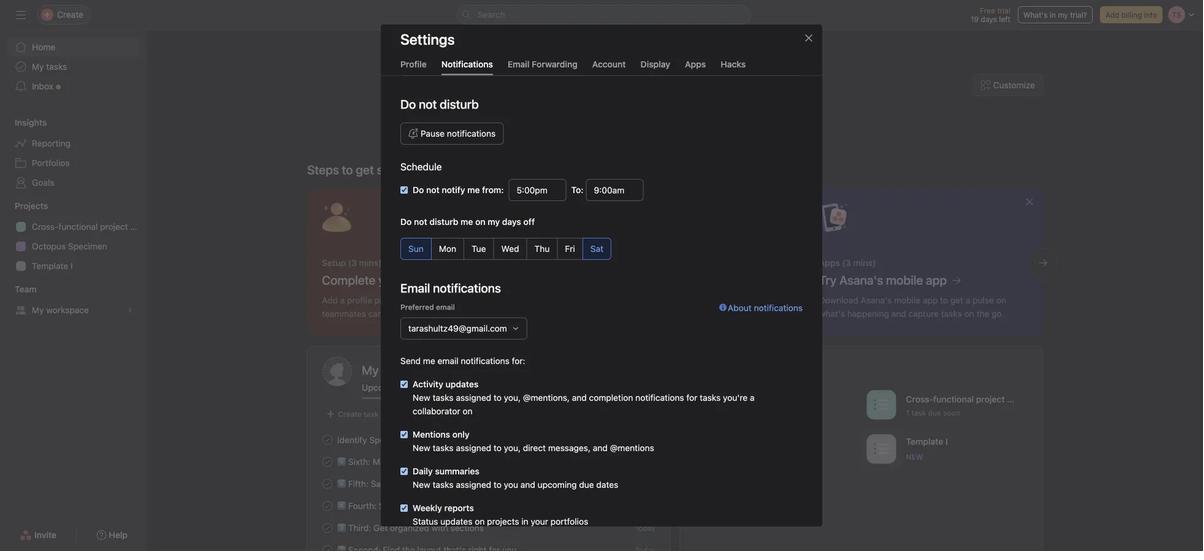 Task type: locate. For each thing, give the bounding box(es) containing it.
overdue (1) button
[[418, 383, 466, 399]]

0 horizontal spatial specimen
[[68, 241, 107, 251]]

1 horizontal spatial in
[[522, 516, 529, 527]]

1 today from the top
[[635, 436, 656, 444]]

template for template i new
[[906, 437, 944, 447]]

my workspace link
[[7, 301, 140, 320]]

1 vertical spatial and
[[593, 443, 608, 453]]

0 vertical spatial today
[[635, 436, 656, 444]]

do down profile button
[[401, 97, 416, 111]]

to inside activity updates new tasks assigned to you, @mentions, and completion notifications for tasks you're a collaborator on
[[494, 393, 502, 403]]

tasks inside 'daily summaries new tasks assigned to you and upcoming due dates'
[[433, 480, 454, 490]]

new for new tasks assigned to you, direct messages, and @mentions
[[413, 443, 430, 453]]

assigned inside activity updates new tasks assigned to you, @mentions, and completion notifications for tasks you're a collaborator on
[[456, 393, 491, 403]]

tasks for activity updates new tasks assigned to you, @mentions, and completion notifications for tasks you're a collaborator on
[[433, 393, 454, 403]]

completed checkbox for 5️⃣
[[320, 477, 335, 492]]

assigned for updates
[[456, 393, 491, 403]]

do not disturb
[[401, 97, 479, 111]]

2 vertical spatial assigned
[[456, 480, 491, 490]]

1 horizontal spatial functional
[[934, 394, 974, 404]]

to:
[[571, 185, 584, 195]]

updates inside weekly reports status updates on projects in your portfolios
[[441, 516, 473, 527]]

my left days off
[[488, 217, 500, 227]]

billing
[[1122, 10, 1142, 19]]

0 horizontal spatial functional
[[58, 222, 98, 232]]

due
[[928, 409, 941, 417], [579, 480, 594, 490]]

2 vertical spatial and
[[521, 480, 535, 490]]

you're
[[723, 393, 748, 403]]

new inside template i new
[[906, 453, 924, 462]]

i down soon at the bottom
[[946, 437, 948, 447]]

in right "what's"
[[1050, 10, 1056, 19]]

1 vertical spatial octopus specimen
[[541, 436, 607, 444]]

notifications
[[441, 59, 493, 69]]

new down activity
[[413, 393, 430, 403]]

i up teams element
[[71, 261, 73, 271]]

notifications up completed
[[461, 356, 510, 366]]

cross-
[[32, 222, 58, 232], [906, 394, 934, 404]]

tasks up collaborator on the left bottom of the page
[[433, 393, 454, 403]]

me right send
[[423, 356, 435, 366]]

octopus specimen inside projects element
[[32, 241, 107, 251]]

1 completed checkbox from the top
[[320, 433, 335, 447]]

projects element
[[0, 195, 147, 278]]

6️⃣
[[337, 457, 346, 467]]

cross- inside projects element
[[32, 222, 58, 232]]

2 vertical spatial in
[[522, 516, 529, 527]]

in left your
[[522, 516, 529, 527]]

completed image for 5️⃣
[[320, 477, 335, 492]]

specimen left the 23
[[573, 436, 607, 444]]

my inside my tasks link
[[32, 62, 44, 72]]

i for template i
[[71, 261, 73, 271]]

only
[[453, 429, 470, 439]]

assigned for only
[[456, 443, 491, 453]]

completed image
[[320, 433, 335, 447], [320, 499, 335, 514], [320, 521, 335, 536]]

2 my from the top
[[32, 305, 44, 315]]

(1)
[[455, 383, 466, 393]]

to inside 'daily summaries new tasks assigned to you and upcoming due dates'
[[494, 480, 502, 490]]

0 horizontal spatial octopus
[[32, 241, 66, 251]]

due left soon at the bottom
[[928, 409, 941, 417]]

0 horizontal spatial cross-
[[32, 222, 58, 232]]

0 vertical spatial octopus specimen link
[[7, 237, 140, 256]]

home link
[[7, 37, 140, 57]]

0 vertical spatial assigned
[[456, 393, 491, 403]]

0 vertical spatial my
[[32, 62, 44, 72]]

email down email notifications at left
[[436, 303, 455, 311]]

do for do not notify me from:
[[413, 185, 424, 195]]

direct
[[523, 443, 546, 453]]

project for cross-functional project plan 1 task due soon
[[976, 394, 1005, 404]]

my inside my workspace link
[[32, 305, 44, 315]]

template inside projects element
[[32, 261, 68, 271]]

overdue
[[418, 383, 453, 393]]

and inside mentions only new tasks assigned to you, direct messages, and @mentions
[[593, 443, 608, 453]]

0 horizontal spatial i
[[71, 261, 73, 271]]

new down mentions
[[413, 443, 430, 453]]

completed checkbox left 5️⃣
[[320, 477, 335, 492]]

cross- inside the cross-functional project plan 1 task due soon
[[906, 394, 934, 404]]

oct 23 – today
[[603, 436, 656, 444]]

profile button
[[401, 59, 427, 75]]

task right 'create'
[[364, 410, 379, 419]]

to for activity updates
[[494, 393, 502, 403]]

for:
[[512, 356, 525, 366]]

1 vertical spatial due
[[579, 480, 594, 490]]

completed image left identify
[[320, 433, 335, 447]]

0 vertical spatial my
[[1058, 10, 1068, 19]]

0 horizontal spatial me
[[423, 356, 435, 366]]

reports
[[444, 503, 474, 513]]

on up tue
[[475, 217, 486, 227]]

my up inbox
[[32, 62, 44, 72]]

0 vertical spatial in
[[1050, 10, 1056, 19]]

octopus
[[32, 241, 66, 251], [541, 436, 571, 444]]

1 you, from the top
[[504, 393, 521, 403]]

0 vertical spatial completed image
[[320, 455, 335, 470]]

list image
[[874, 398, 889, 413], [874, 442, 889, 457]]

list image left template i new
[[874, 442, 889, 457]]

1 horizontal spatial specimen
[[573, 436, 607, 444]]

on left "top"
[[399, 501, 409, 511]]

not for disturb
[[414, 217, 427, 227]]

me
[[461, 217, 473, 227], [423, 356, 435, 366]]

3 assigned from the top
[[456, 480, 491, 490]]

1 horizontal spatial due
[[928, 409, 941, 417]]

free
[[980, 6, 996, 15]]

2 completed checkbox from the top
[[320, 499, 335, 514]]

1 vertical spatial my
[[32, 305, 44, 315]]

scroll card carousel right image
[[1038, 258, 1048, 268]]

1 vertical spatial completed image
[[320, 477, 335, 492]]

messages,
[[548, 443, 591, 453]]

0 vertical spatial and
[[572, 393, 587, 403]]

1 vertical spatial in
[[478, 479, 485, 489]]

you, down my tasks link
[[504, 393, 521, 403]]

None checkbox
[[401, 381, 408, 388], [401, 431, 408, 438], [401, 468, 408, 475], [401, 381, 408, 388], [401, 431, 408, 438], [401, 468, 408, 475]]

2 completed image from the top
[[320, 477, 335, 492]]

1 vertical spatial today
[[635, 524, 656, 533]]

1 vertical spatial assigned
[[456, 443, 491, 453]]

plan inside the cross-functional project plan 1 task due soon
[[1007, 394, 1025, 404]]

1 vertical spatial not
[[414, 217, 427, 227]]

1 completed image from the top
[[320, 433, 335, 447]]

2 horizontal spatial in
[[1050, 10, 1056, 19]]

0 vertical spatial cross-
[[32, 222, 58, 232]]

on left projects
[[475, 516, 485, 527]]

0 vertical spatial template
[[32, 261, 68, 271]]

and left the 23
[[593, 443, 608, 453]]

2 horizontal spatial and
[[593, 443, 608, 453]]

not left notify
[[426, 185, 440, 195]]

0 vertical spatial plan
[[130, 222, 147, 232]]

functional up soon at the bottom
[[934, 394, 974, 404]]

octopus specimen link down cross-functional project plan
[[7, 237, 140, 256]]

create
[[338, 410, 362, 419]]

1 completed checkbox from the top
[[320, 455, 335, 470]]

1 vertical spatial do
[[413, 185, 424, 195]]

activity updates new tasks assigned to you, @mentions, and completion notifications for tasks you're a collaborator on
[[413, 379, 755, 416]]

preferred
[[401, 303, 434, 311]]

not disturb
[[419, 97, 479, 111]]

specimen
[[68, 241, 107, 251], [573, 436, 607, 444]]

my inside button
[[1058, 10, 1068, 19]]

0 vertical spatial not
[[426, 185, 440, 195]]

0 horizontal spatial in
[[478, 479, 485, 489]]

cross- down projects
[[32, 222, 58, 232]]

cross- up 1
[[906, 394, 934, 404]]

cross- for cross-functional project plan
[[32, 222, 58, 232]]

0 vertical spatial you,
[[504, 393, 521, 403]]

work right make
[[396, 457, 416, 467]]

new inside activity updates new tasks assigned to you, @mentions, and completion notifications for tasks you're a collaborator on
[[413, 393, 430, 403]]

my tasks link
[[362, 362, 655, 379]]

template up the team
[[32, 261, 68, 271]]

not left disturb
[[414, 217, 427, 227]]

2 completed image from the top
[[320, 499, 335, 514]]

my tasks
[[32, 62, 67, 72]]

0 vertical spatial octopus
[[32, 241, 66, 251]]

in left asana
[[478, 479, 485, 489]]

work
[[396, 457, 416, 467], [475, 501, 494, 511]]

on up only
[[463, 406, 473, 416]]

completed checkbox left 6️⃣
[[320, 455, 335, 470]]

0 vertical spatial email
[[436, 303, 455, 311]]

customize
[[993, 80, 1035, 90]]

display
[[641, 59, 671, 69]]

1 horizontal spatial and
[[572, 393, 587, 403]]

0 vertical spatial work
[[396, 457, 416, 467]]

mentions only new tasks assigned to you, direct messages, and @mentions
[[413, 429, 654, 453]]

oct
[[603, 436, 615, 444]]

send me email notifications for:
[[401, 356, 525, 366]]

plan inside projects element
[[130, 222, 147, 232]]

to inside mentions only new tasks assigned to you, direct messages, and @mentions
[[494, 443, 502, 453]]

you, inside mentions only new tasks assigned to you, direct messages, and @mentions
[[504, 443, 521, 453]]

updates down send me email notifications for:
[[446, 379, 479, 389]]

1 vertical spatial functional
[[934, 394, 974, 404]]

to down my tasks link
[[494, 393, 502, 403]]

functional inside the cross-functional project plan 1 task due soon
[[934, 394, 974, 404]]

0 horizontal spatial my
[[488, 217, 500, 227]]

23
[[617, 436, 627, 444]]

1 horizontal spatial i
[[946, 437, 948, 447]]

1 my from the top
[[32, 62, 44, 72]]

project for cross-functional project plan
[[100, 222, 128, 232]]

0 vertical spatial project
[[100, 222, 128, 232]]

reporting
[[32, 138, 71, 148]]

functional for cross-functional project plan
[[58, 222, 98, 232]]

upcoming button
[[362, 383, 403, 399]]

tasks for mentions only new tasks assigned to you, direct messages, and @mentions
[[433, 443, 454, 453]]

1 vertical spatial completed checkbox
[[320, 477, 335, 492]]

add profile photo image
[[323, 357, 352, 386]]

top
[[411, 501, 424, 511]]

1 vertical spatial i
[[946, 437, 948, 447]]

mon
[[439, 244, 456, 254]]

3️⃣
[[337, 523, 346, 533]]

0 vertical spatial specimen
[[68, 241, 107, 251]]

0 vertical spatial due
[[928, 409, 941, 417]]

1 horizontal spatial plan
[[1007, 394, 1025, 404]]

1 completed image from the top
[[320, 455, 335, 470]]

my
[[32, 62, 44, 72], [32, 305, 44, 315]]

octopus specimen down activity updates new tasks assigned to you, @mentions, and completion notifications for tasks you're a collaborator on
[[541, 436, 607, 444]]

0 horizontal spatial due
[[579, 480, 594, 490]]

schedule
[[401, 161, 442, 172]]

octopus up template i at top left
[[32, 241, 66, 251]]

to up 'daily summaries new tasks assigned to you and upcoming due dates'
[[494, 443, 502, 453]]

1 vertical spatial template
[[906, 437, 944, 447]]

project inside the cross-functional project plan 1 task due soon
[[976, 394, 1005, 404]]

new down daily
[[413, 480, 430, 490]]

time
[[392, 479, 410, 489]]

1 vertical spatial list image
[[874, 442, 889, 457]]

0 horizontal spatial octopus specimen link
[[7, 237, 140, 256]]

apps button
[[685, 59, 706, 75]]

and inside activity updates new tasks assigned to you, @mentions, and completion notifications for tasks you're a collaborator on
[[572, 393, 587, 403]]

work up projects
[[475, 501, 494, 511]]

1 vertical spatial updates
[[441, 516, 473, 527]]

and inside 'daily summaries new tasks assigned to you and upcoming due dates'
[[521, 480, 535, 490]]

1 vertical spatial you,
[[504, 443, 521, 453]]

completed image left 4️⃣
[[320, 499, 335, 514]]

2 today from the top
[[635, 524, 656, 533]]

and left completion
[[572, 393, 587, 403]]

2 completed checkbox from the top
[[320, 477, 335, 492]]

activity
[[413, 379, 443, 389]]

updates down reports
[[441, 516, 473, 527]]

create project
[[740, 400, 798, 410]]

to for mentions only
[[494, 443, 502, 453]]

do not notify me from:
[[413, 185, 504, 195]]

2 vertical spatial completed image
[[320, 521, 335, 536]]

1 vertical spatial cross-
[[906, 394, 934, 404]]

email up overdue (1)
[[438, 356, 459, 366]]

0 vertical spatial updates
[[446, 379, 479, 389]]

completed
[[480, 383, 525, 393]]

global element
[[0, 30, 147, 104]]

in for asana
[[478, 479, 485, 489]]

0 vertical spatial completed checkbox
[[320, 455, 335, 470]]

0 horizontal spatial plan
[[130, 222, 147, 232]]

to right steps
[[342, 163, 353, 177]]

2 vertical spatial do
[[401, 217, 412, 227]]

0 vertical spatial do
[[401, 97, 416, 111]]

my workspace
[[32, 305, 89, 315]]

fourth:
[[348, 501, 377, 511]]

you, left direct
[[504, 443, 521, 453]]

0 vertical spatial functional
[[58, 222, 98, 232]]

octopus specimen
[[32, 241, 107, 251], [541, 436, 607, 444]]

0 vertical spatial octopus specimen
[[32, 241, 107, 251]]

functional
[[58, 222, 98, 232], [934, 394, 974, 404]]

octopus down @mentions,
[[541, 436, 571, 444]]

search
[[478, 10, 505, 20]]

you, inside activity updates new tasks assigned to you, @mentions, and completion notifications for tasks you're a collaborator on
[[504, 393, 521, 403]]

0 horizontal spatial template
[[32, 261, 68, 271]]

tasks up the manageable
[[433, 443, 454, 453]]

0 horizontal spatial project
[[100, 222, 128, 232]]

1 vertical spatial completed image
[[320, 499, 335, 514]]

tasks down home
[[46, 62, 67, 72]]

new down 1
[[906, 453, 924, 462]]

in inside button
[[1050, 10, 1056, 19]]

None text field
[[509, 179, 566, 201]]

template i
[[32, 261, 73, 271]]

new inside mentions only new tasks assigned to you, direct messages, and @mentions
[[413, 443, 430, 453]]

my for my workspace
[[32, 305, 44, 315]]

specimen inside projects element
[[68, 241, 107, 251]]

Completed checkbox
[[320, 455, 335, 470], [320, 477, 335, 492]]

0 horizontal spatial task
[[364, 410, 379, 419]]

me right disturb
[[461, 217, 473, 227]]

do right do not notify me from: option
[[413, 185, 424, 195]]

do not disturb me on my days off
[[401, 217, 535, 227]]

i inside projects element
[[71, 261, 73, 271]]

and right you
[[521, 480, 535, 490]]

3 completed checkbox from the top
[[320, 521, 335, 536]]

3 completed image from the top
[[320, 521, 335, 536]]

what's
[[1024, 10, 1048, 19]]

2 vertical spatial completed image
[[320, 543, 335, 551]]

task right 1
[[912, 409, 926, 417]]

to left you
[[494, 480, 502, 490]]

tasks down summaries
[[433, 480, 454, 490]]

hacks button
[[721, 59, 746, 75]]

2 you, from the top
[[504, 443, 521, 453]]

on
[[475, 217, 486, 227], [463, 406, 473, 416], [399, 501, 409, 511], [475, 516, 485, 527]]

Completed checkbox
[[320, 433, 335, 447], [320, 499, 335, 514], [320, 521, 335, 536], [320, 543, 335, 551]]

3 completed image from the top
[[320, 543, 335, 551]]

updates inside activity updates new tasks assigned to you, @mentions, and completion notifications for tasks you're a collaborator on
[[446, 379, 479, 389]]

specimen down cross-functional project plan
[[68, 241, 107, 251]]

third:
[[348, 523, 371, 533]]

0 horizontal spatial and
[[521, 480, 535, 490]]

template down 1
[[906, 437, 944, 447]]

organized
[[390, 523, 429, 533]]

assigned inside mentions only new tasks assigned to you, direct messages, and @mentions
[[456, 443, 491, 453]]

functional up template i link
[[58, 222, 98, 232]]

1 horizontal spatial cross-
[[906, 394, 934, 404]]

notifications inside activity updates new tasks assigned to you, @mentions, and completion notifications for tasks you're a collaborator on
[[636, 393, 684, 403]]

customize button
[[973, 74, 1043, 96]]

your
[[531, 516, 548, 527]]

notifications left for
[[636, 393, 684, 403]]

pause notifications button
[[401, 122, 504, 144]]

weekly reports status updates on projects in your portfolios
[[413, 503, 588, 527]]

completed checkbox for identify species
[[320, 433, 335, 447]]

due left dates at the bottom of the page
[[579, 480, 594, 490]]

assigned inside 'daily summaries new tasks assigned to you and upcoming due dates'
[[456, 480, 491, 490]]

1 horizontal spatial task
[[912, 409, 926, 417]]

sun
[[409, 244, 424, 254]]

my
[[1058, 10, 1068, 19], [488, 217, 500, 227]]

days off
[[502, 217, 535, 227]]

weekly
[[413, 503, 442, 513]]

1 vertical spatial plan
[[1007, 394, 1025, 404]]

1 assigned from the top
[[456, 393, 491, 403]]

1 horizontal spatial my
[[1058, 10, 1068, 19]]

search list box
[[457, 5, 751, 25]]

None checkbox
[[401, 505, 408, 512]]

tasks inside mentions only new tasks assigned to you, direct messages, and @mentions
[[433, 443, 454, 453]]

new inside 'daily summaries new tasks assigned to you and upcoming due dates'
[[413, 480, 430, 490]]

1 vertical spatial email
[[438, 356, 459, 366]]

1 vertical spatial octopus specimen link
[[536, 434, 607, 446]]

sections
[[451, 523, 484, 533]]

on inside activity updates new tasks assigned to you, @mentions, and completion notifications for tasks you're a collaborator on
[[463, 406, 473, 416]]

do up the sun
[[401, 217, 412, 227]]

0 horizontal spatial work
[[396, 457, 416, 467]]

1 vertical spatial project
[[976, 394, 1005, 404]]

you, for direct
[[504, 443, 521, 453]]

completed image left the 3️⃣
[[320, 521, 335, 536]]

octopus specimen up template i link
[[32, 241, 107, 251]]

completed image
[[320, 455, 335, 470], [320, 477, 335, 492], [320, 543, 335, 551]]

in inside weekly reports status updates on projects in your portfolios
[[522, 516, 529, 527]]

functional inside the cross-functional project plan link
[[58, 222, 98, 232]]

insights element
[[0, 112, 147, 195]]

i
[[71, 261, 73, 271], [946, 437, 948, 447]]

days
[[981, 15, 997, 23]]

0 horizontal spatial octopus specimen
[[32, 241, 107, 251]]

list image left 1
[[874, 398, 889, 413]]

1 horizontal spatial project
[[976, 394, 1005, 404]]

octopus specimen link down activity updates new tasks assigned to you, @mentions, and completion notifications for tasks you're a collaborator on
[[536, 434, 607, 446]]

mentions
[[413, 429, 450, 439]]

1 vertical spatial my
[[488, 217, 500, 227]]

trial?
[[1071, 10, 1088, 19]]

what's in my trial?
[[1024, 10, 1088, 19]]

1 horizontal spatial octopus specimen
[[541, 436, 607, 444]]

create task button
[[323, 406, 382, 423]]

inbox
[[32, 81, 53, 91]]

do for do not disturb me on my days off
[[401, 217, 412, 227]]

None text field
[[586, 179, 644, 201]]

1 vertical spatial work
[[475, 501, 494, 511]]

template inside template i new
[[906, 437, 944, 447]]

2 assigned from the top
[[456, 443, 491, 453]]

1 horizontal spatial octopus
[[541, 436, 571, 444]]

1 vertical spatial octopus
[[541, 436, 571, 444]]

collaborating
[[424, 479, 475, 489]]

my down the team
[[32, 305, 44, 315]]

0 vertical spatial list image
[[874, 398, 889, 413]]

notifications down "not disturb"
[[447, 128, 496, 138]]

0 vertical spatial i
[[71, 261, 73, 271]]

1 horizontal spatial template
[[906, 437, 944, 447]]

i inside template i new
[[946, 437, 948, 447]]

fri
[[565, 244, 575, 254]]

my left trial?
[[1058, 10, 1068, 19]]

0 vertical spatial completed image
[[320, 433, 335, 447]]

0 vertical spatial me
[[461, 217, 473, 227]]



Task type: describe. For each thing, give the bounding box(es) containing it.
pause notifications
[[421, 128, 496, 138]]

on inside weekly reports status updates on projects in your portfolios
[[475, 516, 485, 527]]

by
[[412, 479, 421, 489]]

you, for @mentions,
[[504, 393, 521, 403]]

tarashultz49@gmail.com button
[[401, 317, 527, 340]]

projects button
[[0, 200, 48, 212]]

19
[[971, 15, 979, 23]]

completed image for 3️⃣
[[320, 521, 335, 536]]

assigned for summaries
[[456, 480, 491, 490]]

new for new tasks assigned to you, @mentions, and completion notifications for tasks you're a collaborator on
[[413, 393, 430, 403]]

task inside the cross-functional project plan 1 task due soon
[[912, 409, 926, 417]]

cross-functional project plan link
[[7, 217, 147, 237]]

tasks right for
[[700, 393, 721, 403]]

cross- for cross-functional project plan 1 task due soon
[[906, 394, 934, 404]]

do for do not disturb
[[401, 97, 416, 111]]

me from:
[[468, 185, 504, 195]]

sat
[[591, 244, 604, 254]]

template i link
[[7, 256, 140, 276]]

overdue (1)
[[418, 383, 466, 393]]

1 list image from the top
[[874, 398, 889, 413]]

projects
[[15, 201, 48, 211]]

summaries
[[435, 466, 480, 476]]

sixth:
[[348, 457, 371, 467]]

portfolios
[[551, 516, 588, 527]]

4 completed checkbox from the top
[[320, 543, 335, 551]]

plan for cross-functional project plan 1 task due soon
[[1007, 394, 1025, 404]]

identify
[[337, 435, 367, 445]]

notifications inside dropdown button
[[447, 128, 496, 138]]

cross-functional project plan
[[32, 222, 147, 232]]

create task
[[338, 410, 379, 419]]

1 horizontal spatial octopus specimen link
[[536, 434, 607, 446]]

of
[[426, 501, 434, 511]]

upcoming
[[362, 383, 403, 393]]

2 list image from the top
[[874, 442, 889, 457]]

due inside the cross-functional project plan 1 task due soon
[[928, 409, 941, 417]]

task inside button
[[364, 410, 379, 419]]

hacks
[[721, 59, 746, 69]]

functional for cross-functional project plan 1 task due soon
[[934, 394, 974, 404]]

completed image for 6️⃣
[[320, 455, 335, 470]]

due inside 'daily summaries new tasks assigned to you and upcoming due dates'
[[579, 480, 594, 490]]

about
[[728, 303, 752, 313]]

4️⃣ fourth: stay on top of incoming work
[[337, 501, 494, 511]]

notifications right about
[[754, 303, 803, 313]]

search button
[[457, 5, 751, 25]]

with
[[432, 523, 448, 533]]

to for daily summaries
[[494, 480, 502, 490]]

tasks for daily summaries new tasks assigned to you and upcoming due dates
[[433, 480, 454, 490]]

5️⃣ fifth: save time by collaborating in asana
[[337, 479, 511, 489]]

insights
[[15, 117, 47, 128]]

inbox link
[[7, 77, 140, 96]]

manageable
[[418, 457, 466, 467]]

1 horizontal spatial me
[[461, 217, 473, 227]]

you
[[504, 480, 518, 490]]

today button
[[635, 524, 656, 533]]

5️⃣
[[337, 479, 346, 489]]

home
[[32, 42, 55, 52]]

close image
[[804, 33, 814, 43]]

my tasks link
[[7, 57, 140, 77]]

4️⃣
[[337, 501, 346, 511]]

1 vertical spatial me
[[423, 356, 435, 366]]

fifth:
[[348, 479, 369, 489]]

trial
[[998, 6, 1011, 15]]

1 horizontal spatial work
[[475, 501, 494, 511]]

invite
[[34, 530, 57, 540]]

hide sidebar image
[[16, 10, 26, 20]]

display button
[[641, 59, 671, 75]]

about notifications link
[[719, 301, 803, 354]]

add billing info
[[1106, 10, 1157, 19]]

goals
[[32, 178, 54, 188]]

portfolios
[[32, 158, 70, 168]]

upcoming
[[538, 480, 577, 490]]

left
[[999, 15, 1011, 23]]

thu
[[535, 244, 550, 254]]

email forwarding button
[[508, 59, 578, 75]]

1 vertical spatial specimen
[[573, 436, 607, 444]]

completed checkbox for 3️⃣ third: get organized with sections
[[320, 521, 335, 536]]

i for template i new
[[946, 437, 948, 447]]

@mentions,
[[523, 393, 570, 403]]

Do not notify me from: checkbox
[[401, 186, 408, 194]]

daily
[[413, 466, 433, 476]]

steps to get started
[[307, 163, 417, 177]]

account button
[[592, 59, 626, 75]]

tue
[[472, 244, 486, 254]]

plan for cross-functional project plan
[[130, 222, 147, 232]]

completed checkbox for 4️⃣ fourth: stay on top of incoming work
[[320, 499, 335, 514]]

teams element
[[0, 278, 147, 323]]

@mentions
[[610, 443, 654, 453]]

new for new
[[906, 453, 924, 462]]

template for template i
[[32, 261, 68, 271]]

profile
[[401, 59, 427, 69]]

not for notify
[[426, 185, 440, 195]]

team button
[[0, 283, 37, 296]]

incoming
[[437, 501, 473, 511]]

portfolios link
[[7, 153, 140, 173]]

completed image for 4️⃣
[[320, 499, 335, 514]]

octopus inside projects element
[[32, 241, 66, 251]]

my for my tasks
[[32, 62, 44, 72]]

email
[[508, 59, 530, 69]]

steps
[[307, 163, 339, 177]]

tasks inside my tasks link
[[46, 62, 67, 72]]

what's in my trial? button
[[1018, 6, 1093, 23]]

workspace
[[46, 305, 89, 315]]

completed checkbox for 6️⃣
[[320, 455, 335, 470]]

get
[[374, 523, 388, 533]]

–
[[629, 436, 633, 444]]

apps
[[685, 59, 706, 69]]

new for new tasks assigned to you and upcoming due dates
[[413, 480, 430, 490]]

disturb
[[430, 217, 458, 227]]

soon
[[944, 409, 960, 417]]

completed button
[[480, 383, 525, 399]]

status
[[413, 516, 438, 527]]

info
[[1144, 10, 1157, 19]]

dates
[[597, 480, 619, 490]]

about notifications
[[728, 303, 803, 313]]

6️⃣ sixth: make work manageable
[[337, 457, 466, 467]]

free trial 19 days left
[[971, 6, 1011, 23]]

email notifications
[[401, 281, 501, 295]]

completed image for identify
[[320, 433, 335, 447]]

in for your
[[522, 516, 529, 527]]



Task type: vqa. For each thing, say whether or not it's contained in the screenshot.
@mentions,
yes



